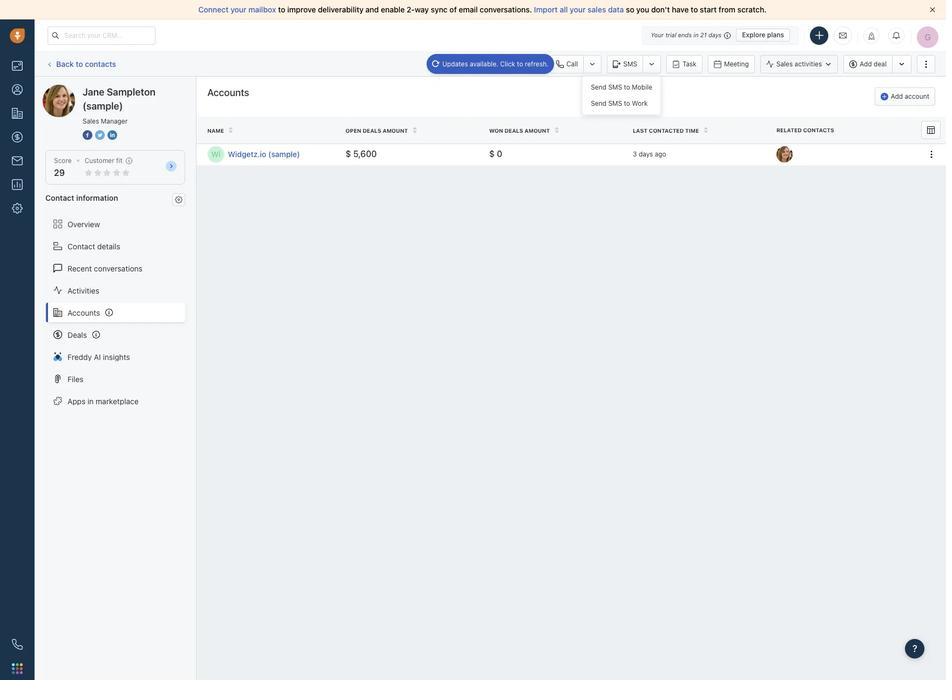 Task type: vqa. For each thing, say whether or not it's contained in the screenshot.
facebook circled icon
yes



Task type: locate. For each thing, give the bounding box(es) containing it.
freddy
[[68, 352, 92, 362]]

contacts
[[85, 59, 116, 68], [804, 127, 835, 134]]

sms inside button
[[624, 60, 637, 68]]

phone element
[[6, 634, 28, 656]]

don't
[[651, 5, 670, 14]]

your right all
[[570, 5, 586, 14]]

contacts up jane sampleton (sample)
[[85, 59, 116, 68]]

widgetz.io
[[228, 150, 266, 159]]

add deal
[[860, 60, 887, 68]]

you
[[637, 5, 649, 14]]

add
[[860, 60, 872, 68], [891, 92, 903, 100]]

0 vertical spatial contact
[[45, 194, 74, 203]]

sales up facebook circled image on the top left of the page
[[83, 117, 99, 125]]

1 horizontal spatial deals
[[505, 127, 523, 134]]

sales
[[777, 60, 793, 68], [83, 117, 99, 125]]

last
[[633, 127, 648, 134]]

1 vertical spatial sales
[[83, 117, 99, 125]]

conversations.
[[480, 5, 532, 14]]

1 horizontal spatial contacts
[[804, 127, 835, 134]]

1 horizontal spatial sales
[[777, 60, 793, 68]]

1 vertical spatial sms
[[608, 83, 622, 91]]

0 vertical spatial send
[[591, 83, 607, 91]]

files
[[68, 375, 84, 384]]

sms up send sms to mobile
[[624, 60, 637, 68]]

amount
[[383, 127, 408, 134], [525, 127, 550, 134]]

sms up "send sms to work"
[[608, 83, 622, 91]]

in left 21
[[694, 31, 699, 38]]

so
[[626, 5, 635, 14]]

explore plans
[[742, 31, 784, 39]]

to right 'click'
[[517, 60, 523, 68]]

sms down send sms to mobile
[[608, 99, 622, 107]]

0 vertical spatial contacts
[[85, 59, 116, 68]]

1 your from the left
[[231, 5, 247, 14]]

$ 5,600
[[346, 149, 377, 159]]

(sample) for jane sampleton (sample)
[[122, 84, 153, 93]]

contact for contact details
[[68, 242, 95, 251]]

jane sampleton (sample) sales manager
[[83, 86, 156, 125]]

call
[[567, 60, 578, 68]]

1 horizontal spatial your
[[570, 5, 586, 14]]

contact for contact information
[[45, 194, 74, 203]]

0 vertical spatial in
[[694, 31, 699, 38]]

your
[[231, 5, 247, 14], [570, 5, 586, 14]]

(sample) up manager
[[122, 84, 153, 93]]

days right 3
[[639, 150, 653, 158]]

(sample)
[[122, 84, 153, 93], [83, 100, 123, 112], [268, 150, 300, 159]]

name
[[207, 127, 224, 134]]

0 horizontal spatial sales
[[83, 117, 99, 125]]

0 vertical spatial sms
[[624, 60, 637, 68]]

21
[[701, 31, 707, 38]]

1 vertical spatial contacts
[[804, 127, 835, 134]]

1 amount from the left
[[383, 127, 408, 134]]

linkedin circled image
[[107, 130, 117, 141]]

send down send sms to mobile
[[591, 99, 607, 107]]

your left the mailbox on the top left of the page
[[231, 5, 247, 14]]

0 horizontal spatial jane
[[64, 84, 81, 93]]

deals right won
[[505, 127, 523, 134]]

2 deals from the left
[[505, 127, 523, 134]]

sampleton up manager
[[107, 86, 156, 98]]

customer
[[85, 157, 114, 165]]

task
[[683, 60, 697, 68]]

1 horizontal spatial accounts
[[207, 87, 249, 98]]

sales activities button
[[760, 55, 844, 73], [760, 55, 839, 73]]

overview
[[68, 220, 100, 229]]

$ left the 0
[[489, 149, 495, 159]]

$ left 5,600 at left
[[346, 149, 351, 159]]

jane for jane sampleton (sample)
[[64, 84, 81, 93]]

email button
[[507, 55, 545, 73]]

send for send sms to work
[[591, 99, 607, 107]]

apps in marketplace
[[68, 397, 139, 406]]

days right 21
[[709, 31, 722, 38]]

1 vertical spatial accounts
[[68, 308, 100, 317]]

amount right won
[[525, 127, 550, 134]]

deals right open
[[363, 127, 381, 134]]

2 vertical spatial (sample)
[[268, 150, 300, 159]]

contact information
[[45, 194, 118, 203]]

amount for open deals amount
[[383, 127, 408, 134]]

in right apps
[[88, 397, 94, 406]]

mobile
[[632, 83, 653, 91]]

1 send from the top
[[591, 83, 607, 91]]

1 deals from the left
[[363, 127, 381, 134]]

available.
[[470, 60, 498, 68]]

deal
[[874, 60, 887, 68]]

(sample) down jane sampleton (sample)
[[83, 100, 123, 112]]

2 send from the top
[[591, 99, 607, 107]]

jane inside the jane sampleton (sample) sales manager
[[83, 86, 104, 98]]

back to contacts link
[[45, 56, 117, 72]]

amount right open
[[383, 127, 408, 134]]

add left deal
[[860, 60, 872, 68]]

1 vertical spatial contact
[[68, 242, 95, 251]]

explore plans link
[[736, 29, 790, 42]]

send
[[591, 83, 607, 91], [591, 99, 607, 107]]

wi button
[[207, 146, 225, 163]]

sampleton inside the jane sampleton (sample) sales manager
[[107, 86, 156, 98]]

5,600
[[353, 149, 377, 159]]

jane for jane sampleton (sample) sales manager
[[83, 86, 104, 98]]

days
[[709, 31, 722, 38], [639, 150, 653, 158]]

your
[[651, 31, 664, 38]]

wi
[[211, 150, 221, 159]]

0 horizontal spatial deals
[[363, 127, 381, 134]]

updates
[[442, 60, 468, 68]]

sales left activities
[[777, 60, 793, 68]]

2 $ from the left
[[489, 149, 495, 159]]

send up "send sms to work"
[[591, 83, 607, 91]]

ago
[[655, 150, 666, 158]]

improve
[[287, 5, 316, 14]]

0 horizontal spatial your
[[231, 5, 247, 14]]

accounts up name
[[207, 87, 249, 98]]

0 horizontal spatial add
[[860, 60, 872, 68]]

contacts right related
[[804, 127, 835, 134]]

account
[[905, 92, 930, 100]]

1 vertical spatial days
[[639, 150, 653, 158]]

1 vertical spatial send
[[591, 99, 607, 107]]

add left account
[[891, 92, 903, 100]]

contact up recent
[[68, 242, 95, 251]]

0 horizontal spatial $
[[346, 149, 351, 159]]

refresh.
[[525, 60, 549, 68]]

sms button
[[607, 55, 643, 73]]

1 horizontal spatial in
[[694, 31, 699, 38]]

1 vertical spatial (sample)
[[83, 100, 123, 112]]

explore
[[742, 31, 766, 39]]

last contacted time
[[633, 127, 699, 134]]

to
[[278, 5, 285, 14], [691, 5, 698, 14], [76, 59, 83, 68], [517, 60, 523, 68], [624, 83, 630, 91], [624, 99, 630, 107]]

mng settings image
[[175, 196, 183, 204]]

1 horizontal spatial days
[[709, 31, 722, 38]]

related
[[777, 127, 802, 134]]

2 vertical spatial sms
[[608, 99, 622, 107]]

$ for $ 5,600
[[346, 149, 351, 159]]

ai
[[94, 352, 101, 362]]

meeting button
[[708, 55, 755, 73]]

email
[[523, 60, 539, 68]]

widgetz.io (sample)
[[228, 150, 300, 159]]

import all your sales data link
[[534, 5, 626, 14]]

1 vertical spatial in
[[88, 397, 94, 406]]

1 vertical spatial add
[[891, 92, 903, 100]]

manager
[[101, 117, 128, 125]]

jane down the "back to contacts"
[[83, 86, 104, 98]]

1 $ from the left
[[346, 149, 351, 159]]

activities
[[795, 60, 822, 68]]

jane sampleton (sample)
[[64, 84, 153, 93]]

and
[[366, 5, 379, 14]]

accounts down activities
[[68, 308, 100, 317]]

1 horizontal spatial add
[[891, 92, 903, 100]]

0 horizontal spatial amount
[[383, 127, 408, 134]]

1 horizontal spatial jane
[[83, 86, 104, 98]]

(sample) right widgetz.io
[[268, 150, 300, 159]]

jane
[[64, 84, 81, 93], [83, 86, 104, 98]]

deals for open
[[363, 127, 381, 134]]

0 horizontal spatial in
[[88, 397, 94, 406]]

0 vertical spatial (sample)
[[122, 84, 153, 93]]

score
[[54, 157, 72, 165]]

won deals amount
[[489, 127, 550, 134]]

way
[[415, 5, 429, 14]]

2 your from the left
[[570, 5, 586, 14]]

$ 0
[[489, 149, 502, 159]]

freddy ai insights
[[68, 352, 130, 362]]

0 horizontal spatial contacts
[[85, 59, 116, 68]]

2 amount from the left
[[525, 127, 550, 134]]

1 horizontal spatial $
[[489, 149, 495, 159]]

1 horizontal spatial amount
[[525, 127, 550, 134]]

sms
[[624, 60, 637, 68], [608, 83, 622, 91], [608, 99, 622, 107]]

0 vertical spatial add
[[860, 60, 872, 68]]

sampleton down the "back to contacts"
[[83, 84, 120, 93]]

of
[[450, 5, 457, 14]]

apps
[[68, 397, 85, 406]]

(sample) inside the jane sampleton (sample) sales manager
[[83, 100, 123, 112]]

freshworks switcher image
[[12, 664, 23, 675]]

jane down back
[[64, 84, 81, 93]]

open
[[346, 127, 361, 134]]

contact down 29
[[45, 194, 74, 203]]



Task type: describe. For each thing, give the bounding box(es) containing it.
time
[[685, 127, 699, 134]]

open deals amount
[[346, 127, 408, 134]]

phone image
[[12, 640, 23, 650]]

2-
[[407, 5, 415, 14]]

connect
[[198, 5, 229, 14]]

call link
[[550, 55, 584, 73]]

mailbox
[[248, 5, 276, 14]]

insights
[[103, 352, 130, 362]]

deals for won
[[505, 127, 523, 134]]

$ for $ 0
[[489, 149, 495, 159]]

0 horizontal spatial days
[[639, 150, 653, 158]]

work
[[632, 99, 648, 107]]

contact details
[[68, 242, 120, 251]]

facebook circled image
[[83, 130, 92, 141]]

0 horizontal spatial accounts
[[68, 308, 100, 317]]

deals
[[68, 330, 87, 340]]

to left the "mobile"
[[624, 83, 630, 91]]

(sample) for jane sampleton (sample) sales manager
[[83, 100, 123, 112]]

enable
[[381, 5, 405, 14]]

start
[[700, 5, 717, 14]]

to right back
[[76, 59, 83, 68]]

0 vertical spatial days
[[709, 31, 722, 38]]

send sms to mobile
[[591, 83, 653, 91]]

send sms to work
[[591, 99, 648, 107]]

meeting
[[724, 60, 749, 68]]

29 button
[[54, 168, 65, 178]]

updates available. click to refresh.
[[442, 60, 549, 68]]

0
[[497, 149, 502, 159]]

29
[[54, 168, 65, 178]]

all
[[560, 5, 568, 14]]

amount for won deals amount
[[525, 127, 550, 134]]

send email image
[[839, 31, 847, 40]]

scratch.
[[738, 5, 767, 14]]

0 vertical spatial sales
[[777, 60, 793, 68]]

widgetz.io (sample) link
[[228, 149, 335, 160]]

back to contacts
[[56, 59, 116, 68]]

add account button
[[875, 88, 936, 106]]

ends
[[678, 31, 692, 38]]

conversations
[[94, 264, 143, 273]]

sales activities
[[777, 60, 822, 68]]

sms for work
[[608, 99, 622, 107]]

3
[[633, 150, 637, 158]]

Search your CRM... text field
[[48, 26, 156, 45]]

add deal button
[[844, 55, 892, 73]]

score 29
[[54, 157, 72, 178]]

back
[[56, 59, 74, 68]]

twitter circled image
[[95, 130, 105, 141]]

activities
[[68, 286, 99, 295]]

related contacts
[[777, 127, 835, 134]]

add for add account
[[891, 92, 903, 100]]

sampleton for jane sampleton (sample)
[[83, 84, 120, 93]]

what's new image
[[868, 32, 876, 40]]

recent conversations
[[68, 264, 143, 273]]

your trial ends in 21 days
[[651, 31, 722, 38]]

details
[[97, 242, 120, 251]]

add for add deal
[[860, 60, 872, 68]]

import
[[534, 5, 558, 14]]

to left "start"
[[691, 5, 698, 14]]

email
[[459, 5, 478, 14]]

sales inside the jane sampleton (sample) sales manager
[[83, 117, 99, 125]]

fit
[[116, 157, 123, 165]]

to right the mailbox on the top left of the page
[[278, 5, 285, 14]]

data
[[608, 5, 624, 14]]

to left work
[[624, 99, 630, 107]]

trial
[[666, 31, 677, 38]]

sampleton for jane sampleton (sample) sales manager
[[107, 86, 156, 98]]

3 days ago
[[633, 150, 666, 158]]

deliverability
[[318, 5, 364, 14]]

sms for mobile
[[608, 83, 622, 91]]

task button
[[667, 55, 703, 73]]

close image
[[930, 7, 936, 12]]

click
[[500, 60, 515, 68]]

connect your mailbox to improve deliverability and enable 2-way sync of email conversations. import all your sales data so you don't have to start from scratch.
[[198, 5, 767, 14]]

connect your mailbox link
[[198, 5, 278, 14]]

marketplace
[[96, 397, 139, 406]]

won
[[489, 127, 503, 134]]

have
[[672, 5, 689, 14]]

plans
[[768, 31, 784, 39]]

contacted
[[649, 127, 684, 134]]

information
[[76, 194, 118, 203]]

recent
[[68, 264, 92, 273]]

call button
[[550, 55, 584, 73]]

sync
[[431, 5, 448, 14]]

send for send sms to mobile
[[591, 83, 607, 91]]

0 vertical spatial accounts
[[207, 87, 249, 98]]

add account
[[891, 92, 930, 100]]

from
[[719, 5, 736, 14]]



